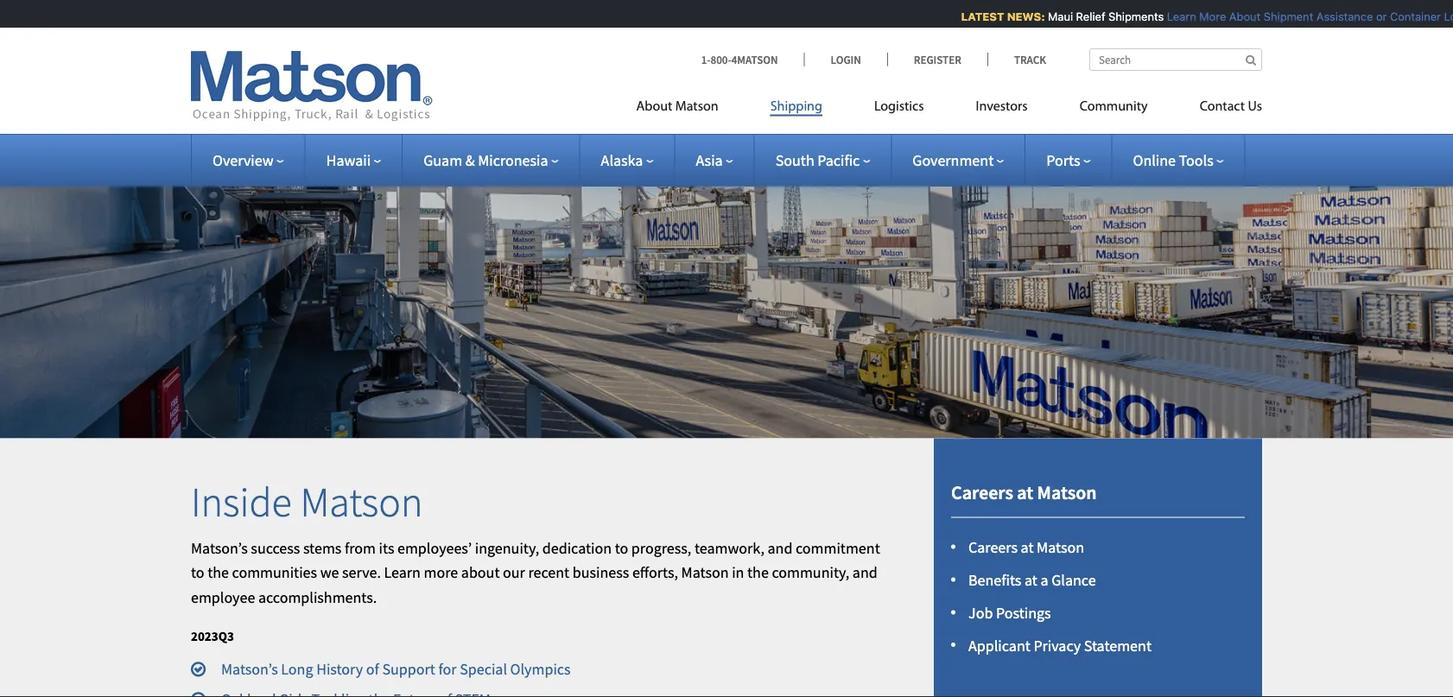 Task type: vqa. For each thing, say whether or not it's contained in the screenshot.
the top About
yes



Task type: locate. For each thing, give the bounding box(es) containing it.
us
[[1248, 100, 1263, 114]]

1 vertical spatial at
[[1021, 538, 1034, 558]]

olympics
[[510, 660, 571, 679]]

1 vertical spatial matson's
[[221, 660, 278, 679]]

1-800-4matson link
[[701, 52, 804, 67]]

job
[[969, 603, 993, 623]]

micronesia
[[478, 150, 548, 170]]

logistics
[[874, 100, 924, 114]]

matson down 1-
[[676, 100, 719, 114]]

800-
[[711, 52, 732, 67]]

online tools link
[[1133, 150, 1224, 170]]

matson's up employee
[[191, 538, 248, 558]]

asia link
[[696, 150, 733, 170]]

2 the from the left
[[748, 563, 769, 583]]

south pacific
[[776, 150, 860, 170]]

online tools
[[1133, 150, 1214, 170]]

contact us link
[[1174, 91, 1263, 127]]

1 horizontal spatial and
[[853, 563, 878, 583]]

to up business
[[615, 538, 628, 558]]

the up employee
[[208, 563, 229, 583]]

statement
[[1084, 636, 1152, 656]]

we
[[320, 563, 339, 583]]

our
[[503, 563, 525, 583]]

track link
[[988, 52, 1047, 67]]

alaska link
[[601, 150, 654, 170]]

matson's left long on the bottom left of the page
[[221, 660, 278, 679]]

0 vertical spatial and
[[768, 538, 793, 558]]

at for careers at matson link
[[1021, 538, 1034, 558]]

latest
[[957, 10, 1000, 23]]

1 horizontal spatial to
[[615, 538, 628, 558]]

register link
[[887, 52, 988, 67]]

matson's
[[191, 538, 248, 558], [221, 660, 278, 679]]

None search field
[[1090, 48, 1263, 71]]

glance
[[1052, 571, 1096, 590]]

0 horizontal spatial learn
[[384, 563, 421, 583]]

Search search field
[[1090, 48, 1263, 71]]

employees'
[[398, 538, 472, 558]]

government link
[[913, 150, 1004, 170]]

matson up careers at matson link
[[1038, 481, 1097, 504]]

history
[[316, 660, 363, 679]]

and up community,
[[768, 538, 793, 558]]

careers at matson up benefits at a glance
[[969, 538, 1085, 558]]

teamwork,
[[695, 538, 765, 558]]

0 vertical spatial careers at matson
[[951, 481, 1097, 504]]

1-800-4matson
[[701, 52, 778, 67]]

latest news: maui relief shipments learn more about shipment assistance or container loa
[[957, 10, 1454, 23]]

learn
[[1163, 10, 1192, 23], [384, 563, 421, 583]]

matson
[[676, 100, 719, 114], [300, 476, 423, 528], [1038, 481, 1097, 504], [1037, 538, 1085, 558], [681, 563, 729, 583]]

0 vertical spatial matson's
[[191, 538, 248, 558]]

at up careers at matson link
[[1017, 481, 1034, 504]]

investors
[[976, 100, 1028, 114]]

guam
[[424, 150, 462, 170]]

matson inside the matson's success stems from its employees' ingenuity, dedication to progress, teamwork, and commitment to the communities we serve. learn more about our recent business efforts, matson in the community, and employee accomplishments.
[[681, 563, 729, 583]]

careers up benefits at the bottom of page
[[969, 538, 1018, 558]]

business
[[573, 563, 629, 583]]

track
[[1014, 52, 1047, 67]]

about right more
[[1225, 10, 1256, 23]]

guam & micronesia
[[424, 150, 548, 170]]

container
[[1386, 10, 1437, 23]]

at up benefits at a glance
[[1021, 538, 1034, 558]]

at
[[1017, 481, 1034, 504], [1021, 538, 1034, 558], [1025, 571, 1038, 590]]

of
[[366, 660, 379, 679]]

0 vertical spatial about
[[1225, 10, 1256, 23]]

accomplishments.
[[258, 588, 377, 607]]

logistics link
[[849, 91, 950, 127]]

1 horizontal spatial learn
[[1163, 10, 1192, 23]]

to
[[615, 538, 628, 558], [191, 563, 204, 583]]

progress,
[[632, 538, 692, 558]]

community link
[[1054, 91, 1174, 127]]

at for benefits at a glance link
[[1025, 571, 1038, 590]]

employee
[[191, 588, 255, 607]]

careers up careers at matson link
[[951, 481, 1014, 504]]

matson's for matson's success stems from its employees' ingenuity, dedication to progress, teamwork, and commitment to the communities we serve. learn more about our recent business efforts, matson in the community, and employee accomplishments.
[[191, 538, 248, 558]]

1 vertical spatial to
[[191, 563, 204, 583]]

the right in
[[748, 563, 769, 583]]

shipment
[[1259, 10, 1309, 23]]

about matson link
[[637, 91, 745, 127]]

0 horizontal spatial the
[[208, 563, 229, 583]]

search image
[[1246, 54, 1257, 65]]

loa
[[1440, 10, 1454, 23]]

special
[[460, 660, 507, 679]]

shipping link
[[745, 91, 849, 127]]

careers at matson up careers at matson link
[[951, 481, 1097, 504]]

matson's inside the matson's success stems from its employees' ingenuity, dedication to progress, teamwork, and commitment to the communities we serve. learn more about our recent business efforts, matson in the community, and employee accomplishments.
[[191, 538, 248, 558]]

from
[[345, 538, 376, 558]]

1 horizontal spatial about
[[1225, 10, 1256, 23]]

learn left more
[[1163, 10, 1192, 23]]

and down commitment
[[853, 563, 878, 583]]

at left a
[[1025, 571, 1038, 590]]

login
[[831, 52, 861, 67]]

to up employee
[[191, 563, 204, 583]]

1 horizontal spatial the
[[748, 563, 769, 583]]

for
[[439, 660, 457, 679]]

ports
[[1047, 150, 1081, 170]]

1 vertical spatial learn
[[384, 563, 421, 583]]

learn down its
[[384, 563, 421, 583]]

2 vertical spatial at
[[1025, 571, 1038, 590]]

about up alaska link
[[637, 100, 673, 114]]

matson left in
[[681, 563, 729, 583]]

about
[[1225, 10, 1256, 23], [637, 100, 673, 114]]

1 vertical spatial about
[[637, 100, 673, 114]]

0 horizontal spatial about
[[637, 100, 673, 114]]

long
[[281, 660, 313, 679]]

1 vertical spatial and
[[853, 563, 878, 583]]

careers at matson section
[[913, 438, 1284, 697]]

shipments
[[1104, 10, 1160, 23]]

careers
[[951, 481, 1014, 504], [969, 538, 1018, 558]]



Task type: describe. For each thing, give the bounding box(es) containing it.
stems
[[303, 538, 342, 558]]

applicant
[[969, 636, 1031, 656]]

1 vertical spatial careers at matson
[[969, 538, 1085, 558]]

overview
[[213, 150, 274, 170]]

hawaii link
[[326, 150, 381, 170]]

careers at matson link
[[969, 538, 1085, 558]]

benefits at a glance link
[[969, 571, 1096, 590]]

matson inside about matson link
[[676, 100, 719, 114]]

0 vertical spatial learn
[[1163, 10, 1192, 23]]

dedication
[[543, 538, 612, 558]]

0 vertical spatial careers
[[951, 481, 1014, 504]]

matson's long history of support for special olympics link
[[221, 660, 571, 679]]

benefits at a glance
[[969, 571, 1096, 590]]

contact
[[1200, 100, 1245, 114]]

matson up from
[[300, 476, 423, 528]]

&
[[465, 150, 475, 170]]

maui
[[1044, 10, 1069, 23]]

0 vertical spatial at
[[1017, 481, 1034, 504]]

overview link
[[213, 150, 284, 170]]

community
[[1080, 100, 1148, 114]]

matson's long history of support for special olympics
[[221, 660, 571, 679]]

privacy
[[1034, 636, 1081, 656]]

about matson
[[637, 100, 719, 114]]

1 vertical spatial careers
[[969, 538, 1018, 558]]

0 horizontal spatial to
[[191, 563, 204, 583]]

inside matson
[[191, 476, 423, 528]]

1 the from the left
[[208, 563, 229, 583]]

contact us
[[1200, 100, 1263, 114]]

about inside top menu navigation
[[637, 100, 673, 114]]

serve.
[[342, 563, 381, 583]]

hawaii
[[326, 150, 371, 170]]

recent
[[528, 563, 570, 583]]

matson up glance
[[1037, 538, 1085, 558]]

commitment
[[796, 538, 880, 558]]

or
[[1372, 10, 1383, 23]]

assistance
[[1312, 10, 1369, 23]]

job postings link
[[969, 603, 1051, 623]]

ingenuity,
[[475, 538, 539, 558]]

learn inside the matson's success stems from its employees' ingenuity, dedication to progress, teamwork, and commitment to the communities we serve. learn more about our recent business efforts, matson in the community, and employee accomplishments.
[[384, 563, 421, 583]]

relief
[[1072, 10, 1101, 23]]

top menu navigation
[[637, 91, 1263, 127]]

tools
[[1179, 150, 1214, 170]]

investors link
[[950, 91, 1054, 127]]

register
[[914, 52, 962, 67]]

community,
[[772, 563, 850, 583]]

more
[[1195, 10, 1222, 23]]

2023q3
[[191, 628, 234, 645]]

job postings
[[969, 603, 1051, 623]]

postings
[[996, 603, 1051, 623]]

blue matson logo with ocean, shipping, truck, rail and logistics written beneath it. image
[[191, 51, 433, 122]]

cranes load and offload matson containers from the containership at the terminal. image
[[0, 159, 1454, 438]]

benefits
[[969, 571, 1022, 590]]

guam & micronesia link
[[424, 150, 559, 170]]

applicant privacy statement
[[969, 636, 1152, 656]]

a
[[1041, 571, 1049, 590]]

applicant privacy statement link
[[969, 636, 1152, 656]]

0 vertical spatial to
[[615, 538, 628, 558]]

shipping
[[771, 100, 823, 114]]

south
[[776, 150, 815, 170]]

news:
[[1003, 10, 1041, 23]]

about
[[461, 563, 500, 583]]

efforts,
[[632, 563, 678, 583]]

0 horizontal spatial and
[[768, 538, 793, 558]]

support
[[382, 660, 435, 679]]

alaska
[[601, 150, 643, 170]]

government
[[913, 150, 994, 170]]

matson's success stems from its employees' ingenuity, dedication to progress, teamwork, and commitment to the communities we serve. learn more about our recent business efforts, matson in the community, and employee accomplishments.
[[191, 538, 880, 607]]

communities
[[232, 563, 317, 583]]

matson's for matson's long history of support for special olympics
[[221, 660, 278, 679]]

learn more about shipment assistance or container loa link
[[1163, 10, 1454, 23]]

pacific
[[818, 150, 860, 170]]

success
[[251, 538, 300, 558]]

login link
[[804, 52, 887, 67]]

south pacific link
[[776, 150, 870, 170]]

4matson
[[732, 52, 778, 67]]

in
[[732, 563, 744, 583]]

inside
[[191, 476, 292, 528]]

its
[[379, 538, 394, 558]]

asia
[[696, 150, 723, 170]]

online
[[1133, 150, 1176, 170]]



